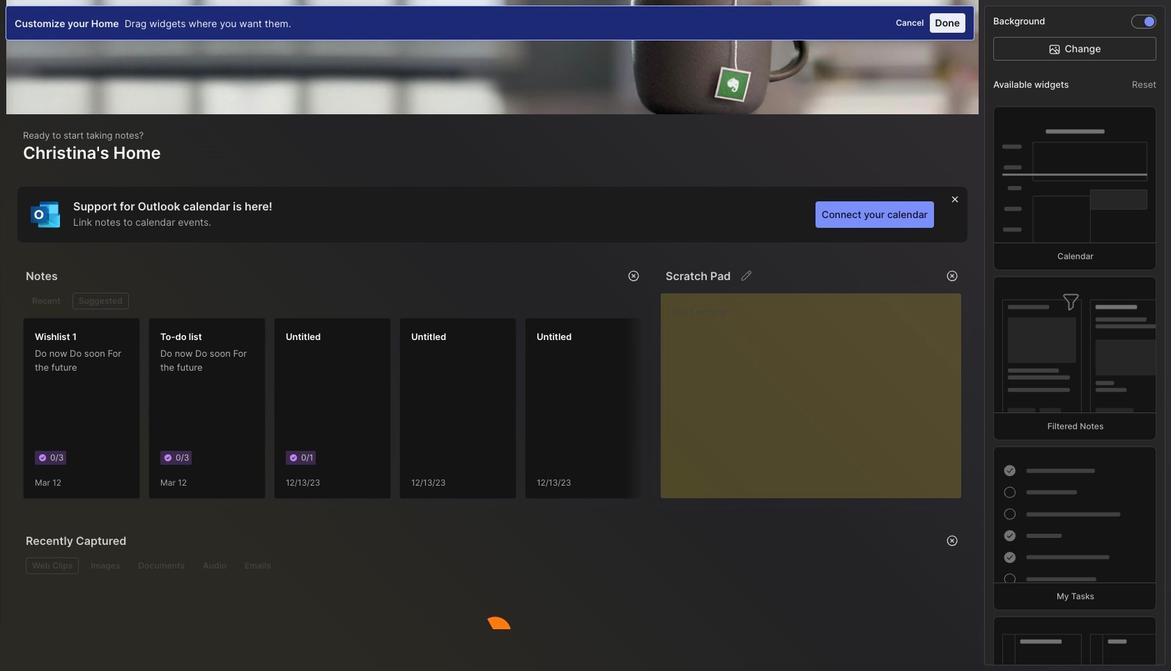 Task type: describe. For each thing, give the bounding box(es) containing it.
edit widget title image
[[740, 269, 754, 283]]

background image
[[1145, 17, 1155, 26]]



Task type: vqa. For each thing, say whether or not it's contained in the screenshot.
Edit widget title image
yes



